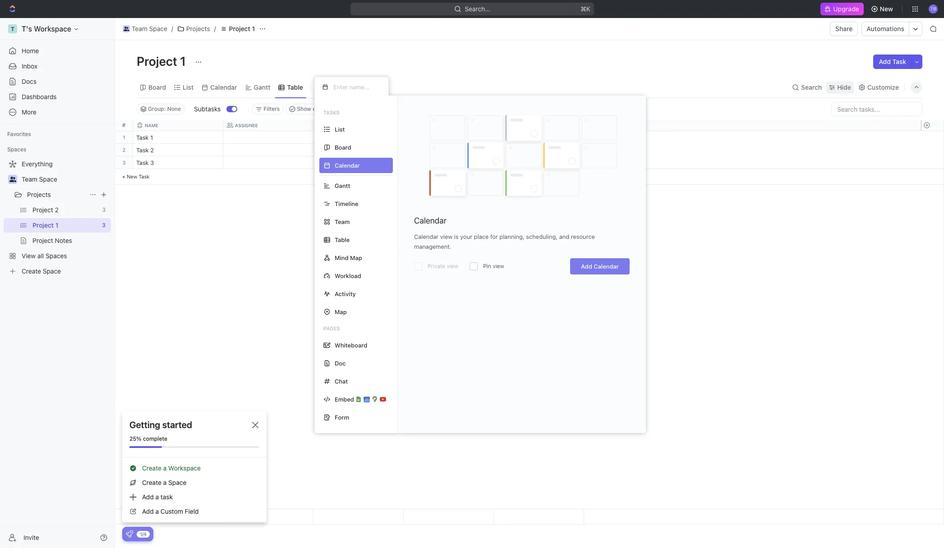 Task type: describe. For each thing, give the bounding box(es) containing it.
getting started
[[130, 420, 192, 431]]

1 horizontal spatial 3
[[150, 159, 154, 167]]

tree inside sidebar navigation
[[4, 157, 111, 279]]

complete
[[143, 436, 167, 443]]

set priority image for 1
[[493, 132, 506, 145]]

0 horizontal spatial 3
[[122, 160, 126, 166]]

dashboards link
[[4, 90, 111, 104]]

press space to select this row. row containing 2
[[115, 144, 133, 157]]

upgrade
[[834, 5, 860, 13]]

0 vertical spatial space
[[149, 25, 167, 32]]

docs link
[[4, 74, 111, 89]]

doc
[[335, 360, 346, 367]]

0 horizontal spatial project 1
[[137, 54, 189, 69]]

create a workspace
[[142, 465, 201, 473]]

row group containing 1 2 3
[[115, 131, 133, 185]]

0 vertical spatial map
[[350, 254, 362, 262]]

inbox link
[[4, 59, 111, 74]]

task 3
[[136, 159, 154, 167]]

0 vertical spatial team space
[[132, 25, 167, 32]]

chat
[[335, 378, 348, 385]]

your
[[460, 233, 473, 241]]

add task
[[879, 58, 907, 65]]

set priority element for 3
[[493, 157, 506, 171]]

team inside tree
[[22, 176, 37, 183]]

2 / from the left
[[214, 25, 216, 32]]

resource
[[571, 233, 595, 241]]

user group image
[[9, 177, 16, 182]]

pages
[[324, 326, 340, 332]]

subtasks
[[194, 105, 221, 113]]

docs
[[22, 78, 37, 85]]

25%
[[130, 436, 142, 443]]

‎task 2
[[136, 147, 154, 154]]

embed
[[335, 396, 354, 403]]

set priority element for 1
[[493, 132, 506, 145]]

to do for task 3
[[319, 160, 335, 166]]

1 horizontal spatial list
[[335, 126, 345, 133]]

1 horizontal spatial projects
[[186, 25, 210, 32]]

1 / from the left
[[171, 25, 173, 32]]

grid containing ‎task 1
[[115, 120, 945, 525]]

planning,
[[500, 233, 525, 241]]

pin
[[483, 263, 491, 270]]

add for add a task
[[142, 494, 154, 501]]

add a task
[[142, 494, 173, 501]]

do for ‎task 1
[[327, 135, 335, 141]]

Search tasks... text field
[[832, 102, 922, 116]]

home link
[[4, 44, 111, 58]]

row group containing ‎task 1
[[133, 131, 584, 185]]

press space to select this row. row containing ‎task 2
[[133, 144, 584, 158]]

project 1 link
[[218, 23, 257, 34]]

do for task 3
[[327, 160, 335, 166]]

2 for ‎task
[[150, 147, 154, 154]]

view button
[[315, 77, 344, 98]]

search...
[[465, 5, 491, 13]]

create a space
[[142, 479, 187, 487]]

0 vertical spatial list
[[183, 83, 194, 91]]

form
[[335, 414, 349, 421]]

to do for ‎task 1
[[319, 135, 335, 141]]

favorites button
[[4, 129, 35, 140]]

gantt link
[[252, 81, 271, 94]]

whiteboard
[[335, 342, 367, 349]]

automations
[[867, 25, 905, 32]]

is
[[454, 233, 459, 241]]

private view
[[428, 263, 459, 270]]

projects link inside tree
[[27, 188, 86, 202]]

to do cell for task 3
[[314, 157, 404, 169]]

place
[[474, 233, 489, 241]]

to do cell for ‎task 1
[[314, 131, 404, 144]]

create for create a workspace
[[142, 465, 162, 473]]

calendar inside calendar link
[[210, 83, 237, 91]]

task for add task
[[893, 58, 907, 65]]

search button
[[790, 81, 825, 94]]

1 2 3
[[122, 134, 126, 166]]

new button
[[868, 2, 899, 16]]

workload
[[335, 272, 361, 280]]

to do for ‎task 2
[[319, 148, 335, 153]]

search
[[802, 83, 822, 91]]

subtasks button
[[190, 102, 227, 116]]

1 vertical spatial table
[[335, 236, 350, 243]]

1 vertical spatial board
[[335, 144, 351, 151]]

new for new
[[880, 5, 894, 13]]

spaces
[[7, 146, 26, 153]]

for
[[491, 233, 498, 241]]

2 for 1
[[123, 147, 126, 153]]

activity
[[335, 290, 356, 298]]

automations button
[[863, 22, 909, 36]]

space inside tree
[[39, 176, 57, 183]]

add task button
[[874, 55, 912, 69]]

1 inside 1 2 3
[[123, 134, 125, 140]]

favorites
[[7, 131, 31, 138]]

view button
[[315, 81, 344, 94]]

to for ‎task 2
[[319, 148, 326, 153]]

add for add calendar
[[581, 263, 592, 270]]

gantt inside gantt link
[[254, 83, 271, 91]]

and
[[559, 233, 570, 241]]

view
[[326, 83, 341, 91]]

to do cell for ‎task 2
[[314, 144, 404, 156]]

calendar link
[[209, 81, 237, 94]]

show closed
[[297, 106, 330, 112]]

timeline
[[335, 200, 359, 207]]

1 horizontal spatial gantt
[[335, 182, 350, 189]]

set priority element for 2
[[493, 144, 506, 158]]

closed
[[313, 106, 330, 112]]

⌘k
[[581, 5, 591, 13]]



Task type: vqa. For each thing, say whether or not it's contained in the screenshot.
"Gantt" in the Gantt link
yes



Task type: locate. For each thing, give the bounding box(es) containing it.
press space to select this row. row containing 3
[[115, 157, 133, 169]]

1 horizontal spatial team space
[[132, 25, 167, 32]]

list down tasks
[[335, 126, 345, 133]]

1 vertical spatial team space
[[22, 176, 57, 183]]

0 vertical spatial board
[[148, 83, 166, 91]]

2 vertical spatial space
[[168, 479, 187, 487]]

1 vertical spatial to
[[319, 148, 326, 153]]

1 vertical spatial to do
[[319, 148, 335, 153]]

show
[[297, 106, 311, 112]]

1 ‎task from the top
[[136, 134, 149, 141]]

do for ‎task 2
[[327, 148, 335, 153]]

‎task up ‎task 2
[[136, 134, 149, 141]]

team space link
[[120, 23, 170, 34], [22, 172, 109, 187]]

1 horizontal spatial new
[[880, 5, 894, 13]]

calendar view is your place for planning, scheduling, and resource management.
[[414, 233, 595, 250]]

0 vertical spatial projects
[[186, 25, 210, 32]]

/
[[171, 25, 173, 32], [214, 25, 216, 32]]

customize
[[868, 83, 899, 91]]

3
[[150, 159, 154, 167], [122, 160, 126, 166]]

gantt
[[254, 83, 271, 91], [335, 182, 350, 189]]

private
[[428, 263, 446, 270]]

0 vertical spatial do
[[327, 135, 335, 141]]

2 to do cell from the top
[[314, 144, 404, 156]]

2
[[150, 147, 154, 154], [123, 147, 126, 153]]

‎task for ‎task 1
[[136, 134, 149, 141]]

‎task down the ‎task 1
[[136, 147, 149, 154]]

close image
[[252, 422, 259, 429]]

create for create a space
[[142, 479, 162, 487]]

2 up task 3
[[150, 147, 154, 154]]

1 vertical spatial team space link
[[22, 172, 109, 187]]

3 to do from the top
[[319, 160, 335, 166]]

to for ‎task 1
[[319, 135, 326, 141]]

‎task 1
[[136, 134, 153, 141]]

inbox
[[22, 62, 37, 70]]

‎task
[[136, 134, 149, 141], [136, 147, 149, 154]]

add a custom field
[[142, 508, 199, 516]]

2 set priority image from the top
[[493, 157, 506, 171]]

new task
[[127, 174, 150, 180]]

1
[[252, 25, 255, 32], [180, 54, 186, 69], [150, 134, 153, 141], [123, 134, 125, 140]]

2 vertical spatial task
[[139, 174, 150, 180]]

customize button
[[856, 81, 902, 94]]

space right user group image on the top of the page
[[39, 176, 57, 183]]

table up show at the left of page
[[287, 83, 303, 91]]

view left 'is'
[[440, 233, 453, 241]]

gantt up timeline
[[335, 182, 350, 189]]

#
[[122, 122, 126, 129]]

0 vertical spatial new
[[880, 5, 894, 13]]

view for calendar
[[440, 233, 453, 241]]

0 vertical spatial set priority image
[[493, 132, 506, 145]]

1 horizontal spatial space
[[149, 25, 167, 32]]

2 vertical spatial do
[[327, 160, 335, 166]]

field
[[185, 508, 199, 516]]

2 vertical spatial to do cell
[[314, 157, 404, 169]]

team down timeline
[[335, 218, 350, 225]]

3 to do cell from the top
[[314, 157, 404, 169]]

mind
[[335, 254, 349, 262]]

0 vertical spatial project
[[229, 25, 250, 32]]

board left list link
[[148, 83, 166, 91]]

add inside add task button
[[879, 58, 891, 65]]

add down the add a task at bottom
[[142, 508, 154, 516]]

1 vertical spatial project 1
[[137, 54, 189, 69]]

2 left ‎task 2
[[123, 147, 126, 153]]

1 horizontal spatial table
[[335, 236, 350, 243]]

add for add task
[[879, 58, 891, 65]]

1 vertical spatial create
[[142, 479, 162, 487]]

press space to select this row. row containing task 3
[[133, 157, 584, 171]]

space down create a workspace
[[168, 479, 187, 487]]

1 vertical spatial team
[[22, 176, 37, 183]]

projects inside tree
[[27, 191, 51, 199]]

1 horizontal spatial team
[[132, 25, 147, 32]]

tree
[[4, 157, 111, 279]]

projects link
[[175, 23, 212, 34], [27, 188, 86, 202]]

to for task 3
[[319, 160, 326, 166]]

started
[[162, 420, 192, 431]]

2 vertical spatial team
[[335, 218, 350, 225]]

task
[[893, 58, 907, 65], [136, 159, 149, 167], [139, 174, 150, 180]]

space
[[149, 25, 167, 32], [39, 176, 57, 183], [168, 479, 187, 487]]

2 horizontal spatial space
[[168, 479, 187, 487]]

list up subtasks button
[[183, 83, 194, 91]]

hide
[[838, 83, 852, 91]]

0 horizontal spatial gantt
[[254, 83, 271, 91]]

1 horizontal spatial board
[[335, 144, 351, 151]]

new
[[880, 5, 894, 13], [127, 174, 137, 180]]

team
[[132, 25, 147, 32], [22, 176, 37, 183], [335, 218, 350, 225]]

row inside grid
[[133, 120, 584, 131]]

1 vertical spatial ‎task
[[136, 147, 149, 154]]

grid
[[115, 120, 945, 525]]

task down ‎task 2
[[136, 159, 149, 167]]

task for new task
[[139, 174, 150, 180]]

2 set priority element from the top
[[493, 144, 506, 158]]

2 vertical spatial to
[[319, 160, 326, 166]]

a for task
[[155, 494, 159, 501]]

add down resource
[[581, 263, 592, 270]]

add
[[879, 58, 891, 65], [581, 263, 592, 270], [142, 494, 154, 501], [142, 508, 154, 516]]

1 horizontal spatial map
[[350, 254, 362, 262]]

1 vertical spatial new
[[127, 174, 137, 180]]

0 horizontal spatial list
[[183, 83, 194, 91]]

create up the add a task at bottom
[[142, 479, 162, 487]]

press space to select this row. row containing 1
[[115, 131, 133, 144]]

team space
[[132, 25, 167, 32], [22, 176, 57, 183]]

management.
[[414, 243, 452, 250]]

1 vertical spatial set priority image
[[493, 157, 506, 171]]

1 to do from the top
[[319, 135, 335, 141]]

sidebar navigation
[[0, 18, 115, 549]]

2 inside "press space to select this row." row
[[150, 147, 154, 154]]

pin view
[[483, 263, 504, 270]]

2 ‎task from the top
[[136, 147, 149, 154]]

board link
[[147, 81, 166, 94]]

0 horizontal spatial team space
[[22, 176, 57, 183]]

upgrade link
[[821, 3, 864, 15]]

new down task 3
[[127, 174, 137, 180]]

table up mind
[[335, 236, 350, 243]]

Enter name... field
[[333, 83, 381, 91]]

1 vertical spatial map
[[335, 308, 347, 316]]

task down task 3
[[139, 174, 150, 180]]

1 to do cell from the top
[[314, 131, 404, 144]]

tree containing team space
[[4, 157, 111, 279]]

1 vertical spatial do
[[327, 148, 335, 153]]

1 horizontal spatial project
[[229, 25, 250, 32]]

a for custom
[[155, 508, 159, 516]]

0 vertical spatial to do
[[319, 135, 335, 141]]

custom
[[161, 508, 183, 516]]

to
[[319, 135, 326, 141], [319, 148, 326, 153], [319, 160, 326, 166]]

0 vertical spatial gantt
[[254, 83, 271, 91]]

0 vertical spatial ‎task
[[136, 134, 149, 141]]

add left task
[[142, 494, 154, 501]]

3 to from the top
[[319, 160, 326, 166]]

invite
[[23, 534, 39, 542]]

0 horizontal spatial map
[[335, 308, 347, 316]]

0 horizontal spatial projects link
[[27, 188, 86, 202]]

view
[[440, 233, 453, 241], [447, 263, 459, 270], [493, 263, 504, 270]]

0 vertical spatial to do cell
[[314, 131, 404, 144]]

task inside button
[[893, 58, 907, 65]]

1 horizontal spatial project 1
[[229, 25, 255, 32]]

1 vertical spatial gantt
[[335, 182, 350, 189]]

0 vertical spatial project 1
[[229, 25, 255, 32]]

share button
[[830, 22, 859, 36]]

gantt left the table link on the left
[[254, 83, 271, 91]]

calendar inside the calendar view is your place for planning, scheduling, and resource management.
[[414, 233, 439, 241]]

0 vertical spatial create
[[142, 465, 162, 473]]

2 create from the top
[[142, 479, 162, 487]]

new inside grid
[[127, 174, 137, 180]]

team space inside tree
[[22, 176, 57, 183]]

0 vertical spatial team space link
[[120, 23, 170, 34]]

0 horizontal spatial 2
[[123, 147, 126, 153]]

3 do from the top
[[327, 160, 335, 166]]

share
[[836, 25, 853, 32]]

0 vertical spatial to
[[319, 135, 326, 141]]

set priority image
[[493, 132, 506, 145], [493, 157, 506, 171]]

0 horizontal spatial team
[[22, 176, 37, 183]]

0 horizontal spatial /
[[171, 25, 173, 32]]

1 horizontal spatial team space link
[[120, 23, 170, 34]]

project
[[229, 25, 250, 32], [137, 54, 177, 69]]

create up create a space
[[142, 465, 162, 473]]

do
[[327, 135, 335, 141], [327, 148, 335, 153], [327, 160, 335, 166]]

3 down ‎task 2
[[150, 159, 154, 167]]

view for private view
[[493, 263, 504, 270]]

team space right user group image on the top of the page
[[22, 176, 57, 183]]

a down the add a task at bottom
[[155, 508, 159, 516]]

mind map
[[335, 254, 362, 262]]

2 do from the top
[[327, 148, 335, 153]]

space right user group icon
[[149, 25, 167, 32]]

new up automations
[[880, 5, 894, 13]]

1 vertical spatial list
[[335, 126, 345, 133]]

new inside new button
[[880, 5, 894, 13]]

workspace
[[168, 465, 201, 473]]

1 vertical spatial to do cell
[[314, 144, 404, 156]]

team right user group icon
[[132, 25, 147, 32]]

2 vertical spatial to do
[[319, 160, 335, 166]]

2 to from the top
[[319, 148, 326, 153]]

add up customize
[[879, 58, 891, 65]]

team space right user group icon
[[132, 25, 167, 32]]

1 create from the top
[[142, 465, 162, 473]]

dashboards
[[22, 93, 57, 101]]

25% complete
[[130, 436, 167, 443]]

task
[[161, 494, 173, 501]]

set priority image for 3
[[493, 157, 506, 171]]

board down tasks
[[335, 144, 351, 151]]

1 do from the top
[[327, 135, 335, 141]]

0 horizontal spatial table
[[287, 83, 303, 91]]

show closed button
[[286, 104, 334, 115]]

2 inside 1 2 3
[[123, 147, 126, 153]]

row
[[133, 120, 584, 131]]

row group
[[115, 131, 133, 185], [133, 131, 584, 185], [922, 131, 944, 185], [922, 510, 944, 525]]

tasks
[[324, 110, 340, 116]]

task up customize
[[893, 58, 907, 65]]

press space to select this row. row containing ‎task 1
[[133, 131, 584, 145]]

home
[[22, 47, 39, 55]]

0 vertical spatial projects link
[[175, 23, 212, 34]]

1 horizontal spatial 2
[[150, 147, 154, 154]]

1 horizontal spatial /
[[214, 25, 216, 32]]

a left task
[[155, 494, 159, 501]]

‎task for ‎task 2
[[136, 147, 149, 154]]

press space to select this row. row
[[115, 131, 133, 144], [133, 131, 584, 145], [115, 144, 133, 157], [133, 144, 584, 158], [115, 157, 133, 169], [133, 157, 584, 171], [133, 510, 584, 525]]

view inside the calendar view is your place for planning, scheduling, and resource management.
[[440, 233, 453, 241]]

user group image
[[124, 27, 129, 31]]

1/4
[[140, 532, 147, 537]]

projects
[[186, 25, 210, 32], [27, 191, 51, 199]]

hide button
[[827, 81, 854, 94]]

1 horizontal spatial projects link
[[175, 23, 212, 34]]

board
[[148, 83, 166, 91], [335, 144, 351, 151]]

onboarding checklist button image
[[126, 531, 133, 538]]

2 horizontal spatial team
[[335, 218, 350, 225]]

1 vertical spatial projects link
[[27, 188, 86, 202]]

list link
[[181, 81, 194, 94]]

onboarding checklist button element
[[126, 531, 133, 538]]

0 horizontal spatial project
[[137, 54, 177, 69]]

3 left task 3
[[122, 160, 126, 166]]

add calendar
[[581, 263, 619, 270]]

1 vertical spatial space
[[39, 176, 57, 183]]

2 to do from the top
[[319, 148, 335, 153]]

getting
[[130, 420, 160, 431]]

0 horizontal spatial projects
[[27, 191, 51, 199]]

0 horizontal spatial board
[[148, 83, 166, 91]]

0 vertical spatial table
[[287, 83, 303, 91]]

a up task
[[163, 479, 167, 487]]

cell
[[223, 131, 314, 144], [404, 131, 494, 144], [223, 144, 314, 156], [404, 144, 494, 156], [223, 157, 314, 169], [404, 157, 494, 169]]

view right private
[[447, 263, 459, 270]]

1 vertical spatial task
[[136, 159, 149, 167]]

1 vertical spatial project
[[137, 54, 177, 69]]

new for new task
[[127, 174, 137, 180]]

0 vertical spatial team
[[132, 25, 147, 32]]

set priority image
[[493, 144, 506, 158]]

map
[[350, 254, 362, 262], [335, 308, 347, 316]]

a for workspace
[[163, 465, 167, 473]]

set priority element
[[493, 132, 506, 145], [493, 144, 506, 158], [493, 157, 506, 171]]

table link
[[285, 81, 303, 94]]

1 set priority image from the top
[[493, 132, 506, 145]]

scheduling,
[[526, 233, 558, 241]]

a up create a space
[[163, 465, 167, 473]]

1 vertical spatial projects
[[27, 191, 51, 199]]

0 horizontal spatial team space link
[[22, 172, 109, 187]]

board inside board link
[[148, 83, 166, 91]]

map right mind
[[350, 254, 362, 262]]

1 set priority element from the top
[[493, 132, 506, 145]]

a for space
[[163, 479, 167, 487]]

1 to from the top
[[319, 135, 326, 141]]

3 set priority element from the top
[[493, 157, 506, 171]]

table
[[287, 83, 303, 91], [335, 236, 350, 243]]

create
[[142, 465, 162, 473], [142, 479, 162, 487]]

view right pin
[[493, 263, 504, 270]]

map down activity
[[335, 308, 347, 316]]

team right user group image on the top of the page
[[22, 176, 37, 183]]

0 horizontal spatial space
[[39, 176, 57, 183]]

0 vertical spatial task
[[893, 58, 907, 65]]

to do cell
[[314, 131, 404, 144], [314, 144, 404, 156], [314, 157, 404, 169]]

add for add a custom field
[[142, 508, 154, 516]]

0 horizontal spatial new
[[127, 174, 137, 180]]



